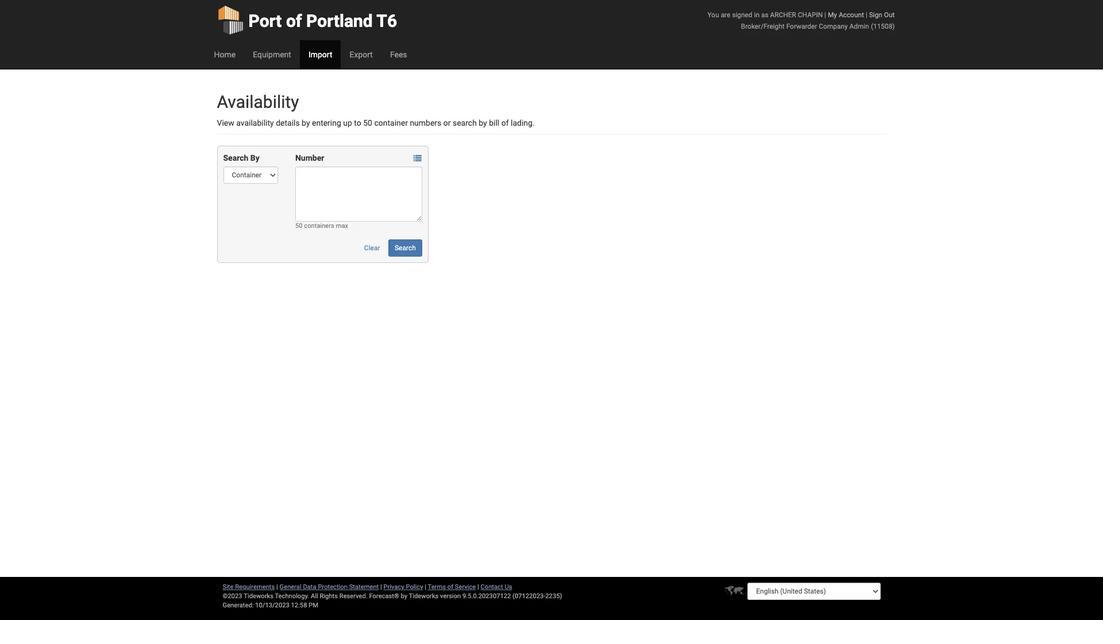 Task type: vqa. For each thing, say whether or not it's contained in the screenshot.
current
no



Task type: locate. For each thing, give the bounding box(es) containing it.
1 vertical spatial of
[[502, 118, 509, 128]]

0 vertical spatial of
[[286, 11, 302, 31]]

1 horizontal spatial search
[[395, 244, 416, 252]]

of up version
[[448, 584, 453, 591]]

site requirements | general data protection statement | privacy policy | terms of service | contact us ©2023 tideworks technology. all rights reserved. forecast® by tideworks version 9.5.0.202307122 (07122023-2235) generated: 10/13/2023 12:58 pm
[[223, 584, 562, 610]]

portland
[[306, 11, 373, 31]]

contact
[[481, 584, 503, 591]]

by inside "site requirements | general data protection statement | privacy policy | terms of service | contact us ©2023 tideworks technology. all rights reserved. forecast® by tideworks version 9.5.0.202307122 (07122023-2235) generated: 10/13/2023 12:58 pm"
[[401, 593, 408, 601]]

home button
[[205, 40, 244, 69]]

0 vertical spatial search
[[223, 153, 248, 163]]

by down the 'privacy policy' link
[[401, 593, 408, 601]]

archer
[[770, 11, 796, 19]]

general data protection statement link
[[280, 584, 379, 591]]

view availability details by entering up to 50 container numbers or search by bill of lading.
[[217, 118, 535, 128]]

0 horizontal spatial of
[[286, 11, 302, 31]]

0 vertical spatial 50
[[363, 118, 372, 128]]

of right port
[[286, 11, 302, 31]]

protection
[[318, 584, 348, 591]]

1 horizontal spatial of
[[448, 584, 453, 591]]

of
[[286, 11, 302, 31], [502, 118, 509, 128], [448, 584, 453, 591]]

my account link
[[828, 11, 864, 19]]

export
[[350, 50, 373, 59]]

50 left containers
[[295, 222, 303, 230]]

search inside search button
[[395, 244, 416, 252]]

by
[[250, 153, 260, 163]]

2 vertical spatial of
[[448, 584, 453, 591]]

50 right to
[[363, 118, 372, 128]]

50
[[363, 118, 372, 128], [295, 222, 303, 230]]

company
[[819, 22, 848, 30]]

us
[[505, 584, 512, 591]]

1 horizontal spatial by
[[401, 593, 408, 601]]

search
[[223, 153, 248, 163], [395, 244, 416, 252]]

|
[[825, 11, 826, 19], [866, 11, 868, 19], [276, 584, 278, 591], [380, 584, 382, 591], [425, 584, 426, 591], [478, 584, 479, 591]]

entering
[[312, 118, 341, 128]]

search by
[[223, 153, 260, 163]]

up
[[343, 118, 352, 128]]

bill
[[489, 118, 500, 128]]

1 vertical spatial search
[[395, 244, 416, 252]]

numbers
[[410, 118, 442, 128]]

0 horizontal spatial 50
[[295, 222, 303, 230]]

| left my
[[825, 11, 826, 19]]

0 horizontal spatial search
[[223, 153, 248, 163]]

number
[[295, 153, 324, 163]]

service
[[455, 584, 476, 591]]

my
[[828, 11, 837, 19]]

fees
[[390, 50, 407, 59]]

clear button
[[358, 240, 386, 257]]

containers
[[304, 222, 334, 230]]

reserved.
[[339, 593, 368, 601]]

search for search by
[[223, 153, 248, 163]]

search left by
[[223, 153, 248, 163]]

1 vertical spatial 50
[[295, 222, 303, 230]]

data
[[303, 584, 316, 591]]

export button
[[341, 40, 382, 69]]

by
[[302, 118, 310, 128], [479, 118, 487, 128], [401, 593, 408, 601]]

10/13/2023
[[255, 602, 290, 610]]

of inside "site requirements | general data protection statement | privacy policy | terms of service | contact us ©2023 tideworks technology. all rights reserved. forecast® by tideworks version 9.5.0.202307122 (07122023-2235) generated: 10/13/2023 12:58 pm"
[[448, 584, 453, 591]]

of right bill
[[502, 118, 509, 128]]

by right details
[[302, 118, 310, 128]]

broker/freight
[[741, 22, 785, 30]]

by left bill
[[479, 118, 487, 128]]

in
[[754, 11, 760, 19]]

search right clear button
[[395, 244, 416, 252]]

technology.
[[275, 593, 309, 601]]

pm
[[309, 602, 318, 610]]

Number text field
[[295, 167, 422, 222]]

or
[[444, 118, 451, 128]]

t6
[[377, 11, 397, 31]]

show list image
[[414, 155, 422, 163]]



Task type: describe. For each thing, give the bounding box(es) containing it.
tideworks
[[409, 593, 439, 601]]

0 horizontal spatial by
[[302, 118, 310, 128]]

admin
[[850, 22, 869, 30]]

availability
[[217, 92, 299, 112]]

account
[[839, 11, 864, 19]]

max
[[336, 222, 348, 230]]

terms
[[428, 584, 446, 591]]

equipment button
[[244, 40, 300, 69]]

forecast®
[[369, 593, 399, 601]]

| left the sign
[[866, 11, 868, 19]]

50 containers max
[[295, 222, 348, 230]]

home
[[214, 50, 236, 59]]

view
[[217, 118, 234, 128]]

lading.
[[511, 118, 535, 128]]

requirements
[[235, 584, 275, 591]]

1 horizontal spatial 50
[[363, 118, 372, 128]]

| up tideworks
[[425, 584, 426, 591]]

chapin
[[798, 11, 823, 19]]

you
[[708, 11, 719, 19]]

sign
[[869, 11, 883, 19]]

generated:
[[223, 602, 254, 610]]

©2023 tideworks
[[223, 593, 274, 601]]

clear
[[364, 244, 380, 252]]

import
[[309, 50, 332, 59]]

site requirements link
[[223, 584, 275, 591]]

port
[[249, 11, 282, 31]]

signed
[[732, 11, 753, 19]]

are
[[721, 11, 731, 19]]

port of portland t6 link
[[217, 0, 397, 40]]

terms of service link
[[428, 584, 476, 591]]

rights
[[320, 593, 338, 601]]

| left general
[[276, 584, 278, 591]]

search for search
[[395, 244, 416, 252]]

version
[[440, 593, 461, 601]]

as
[[761, 11, 769, 19]]

container
[[374, 118, 408, 128]]

search button
[[388, 240, 422, 257]]

2 horizontal spatial by
[[479, 118, 487, 128]]

statement
[[349, 584, 379, 591]]

privacy
[[384, 584, 404, 591]]

import button
[[300, 40, 341, 69]]

details
[[276, 118, 300, 128]]

you are signed in as archer chapin | my account | sign out broker/freight forwarder company admin (11508)
[[708, 11, 895, 30]]

forwarder
[[787, 22, 817, 30]]

equipment
[[253, 50, 291, 59]]

all
[[311, 593, 318, 601]]

| up 9.5.0.202307122
[[478, 584, 479, 591]]

| up forecast®
[[380, 584, 382, 591]]

site
[[223, 584, 234, 591]]

(11508)
[[871, 22, 895, 30]]

policy
[[406, 584, 423, 591]]

2235)
[[546, 593, 562, 601]]

to
[[354, 118, 361, 128]]

9.5.0.202307122
[[463, 593, 511, 601]]

2 horizontal spatial of
[[502, 118, 509, 128]]

out
[[884, 11, 895, 19]]

contact us link
[[481, 584, 512, 591]]

privacy policy link
[[384, 584, 423, 591]]

port of portland t6
[[249, 11, 397, 31]]

sign out link
[[869, 11, 895, 19]]

12:58
[[291, 602, 307, 610]]

search
[[453, 118, 477, 128]]

(07122023-
[[513, 593, 546, 601]]

fees button
[[382, 40, 416, 69]]

availability
[[236, 118, 274, 128]]

general
[[280, 584, 302, 591]]



